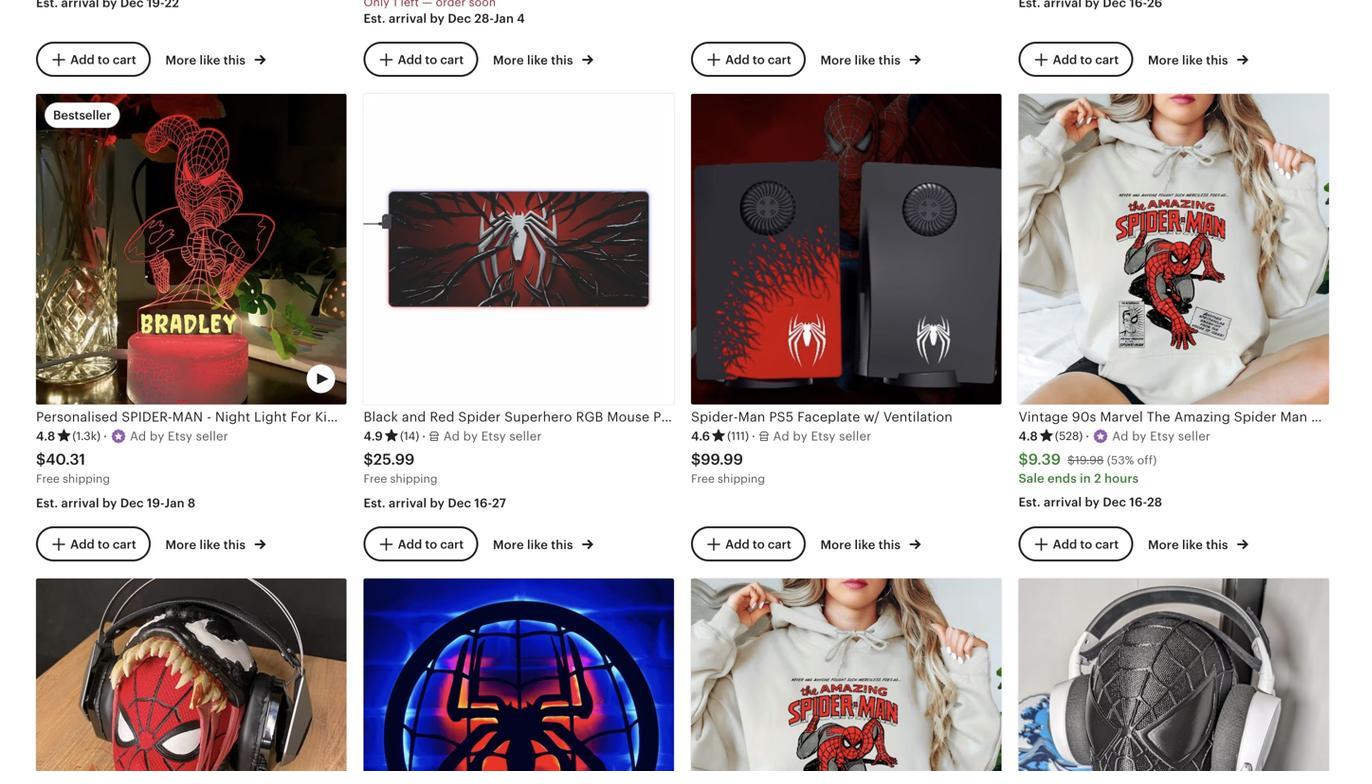 Task type: vqa. For each thing, say whether or not it's contained in the screenshot.
by corresponding to Est. arrival by Dec 28-Jan 4
yes



Task type: describe. For each thing, give the bounding box(es) containing it.
spider-man ps5 faceplate w/ ventilation
[[692, 409, 953, 425]]

$ 25.99 free shipping
[[364, 451, 438, 485]]

arrival for est. arrival by dec 19-jan 8
[[61, 496, 99, 510]]

shipping for 25.99
[[390, 473, 438, 485]]

4.6
[[692, 429, 711, 443]]

dec inside $ 9.39 $ 19.98 (53% off) sale ends in 2 hours est. arrival by dec 16-28
[[1104, 495, 1127, 510]]

1 · from the left
[[103, 429, 107, 443]]

4
[[517, 12, 525, 26]]

free for 40.31
[[36, 473, 60, 485]]

(14)
[[400, 430, 419, 442]]

bestseller
[[53, 108, 111, 122]]

· for 4.9
[[422, 429, 426, 443]]

arrival for est. arrival by dec 16-27
[[389, 496, 427, 510]]

shipping for 40.31
[[63, 473, 110, 485]]

$ for 9.39
[[1019, 451, 1029, 468]]

w/
[[864, 409, 880, 425]]

faceplate
[[798, 409, 861, 425]]

spider-
[[692, 409, 739, 425]]

1 vertical spatial vintage 90s marvel the amazing spider man sweatshirt, gift for xmas, retro spiderman comic hoodie, mcu fans gift, marvel avengers spiderman image
[[692, 579, 1002, 771]]

28
[[1148, 495, 1163, 510]]

arrival for est. arrival by dec 28-jan 4
[[389, 12, 427, 26]]

est. arrival by dec 19-jan 8
[[36, 496, 196, 510]]

40.31
[[46, 451, 86, 468]]

in
[[1081, 472, 1092, 486]]

ends
[[1048, 472, 1077, 486]]

product video element for spiderman logo led sign, avengers sign movie hero marvel superhero kids room personalized gift wall decor with led lights christmas gift at the left of the page
[[364, 579, 674, 771]]

4.8 for 40.31
[[36, 429, 55, 443]]

spiderman logo led sign, avengers sign movie hero marvel superhero kids room personalized gift wall decor with led lights christmas gift image
[[364, 579, 674, 771]]

$ up ends
[[1068, 454, 1076, 467]]

$ for 25.99
[[364, 451, 374, 468]]

spider
[[459, 409, 501, 425]]

$ for 40.31
[[36, 451, 46, 468]]

4.9
[[364, 429, 383, 443]]

dec for est. arrival by dec 16-27
[[448, 496, 472, 510]]

red
[[430, 409, 455, 425]]

8
[[188, 496, 196, 510]]

(528)
[[1056, 430, 1084, 442]]

(53%
[[1108, 454, 1135, 467]]

4.8 for 9.39
[[1019, 429, 1039, 443]]

est. for est. arrival by dec 28-jan 4
[[364, 12, 386, 26]]

and
[[402, 409, 426, 425]]

sale
[[1019, 472, 1045, 486]]

personalised spider-man - night light for kids - super hero fans gift - perfect birthday present for boy - christmas gift for everyone image
[[36, 94, 347, 405]]

off)
[[1138, 454, 1158, 467]]

arrival inside $ 9.39 $ 19.98 (53% off) sale ends in 2 hours est. arrival by dec 16-28
[[1044, 495, 1083, 510]]

25.99
[[374, 451, 415, 468]]

ventilation
[[884, 409, 953, 425]]



Task type: locate. For each thing, give the bounding box(es) containing it.
1 4.8 from the left
[[36, 429, 55, 443]]

$ 9.39 $ 19.98 (53% off) sale ends in 2 hours est. arrival by dec 16-28
[[1019, 451, 1163, 510]]

shipping inside $ 99.99 free shipping
[[718, 473, 766, 485]]

1 vertical spatial jan
[[164, 496, 185, 510]]

jan for 28-
[[494, 12, 514, 26]]

1 horizontal spatial 16-
[[1130, 495, 1148, 510]]

3 · from the left
[[752, 429, 756, 443]]

by left 19-
[[102, 496, 117, 510]]

1 horizontal spatial vintage 90s marvel the amazing spider man sweatshirt, gift for xmas, retro spiderman comic hoodie, mcu fans gift, marvel avengers spiderman image
[[1019, 94, 1330, 405]]

add to cart
[[70, 53, 136, 67], [398, 53, 464, 67], [726, 53, 792, 67], [1054, 53, 1120, 67], [70, 537, 136, 551], [398, 537, 464, 551], [726, 537, 792, 551], [1054, 537, 1120, 551]]

cart
[[113, 53, 136, 67], [440, 53, 464, 67], [768, 53, 792, 67], [1096, 53, 1120, 67], [113, 537, 136, 551], [440, 537, 464, 551], [768, 537, 792, 551], [1096, 537, 1120, 551]]

shipping down 40.31
[[63, 473, 110, 485]]

$ inside $ 25.99 free shipping
[[364, 451, 374, 468]]

black and red spider superhero rgb mouse pad
[[364, 409, 678, 425]]

16- down hours
[[1130, 495, 1148, 510]]

(1.3k)
[[72, 430, 101, 442]]

1 horizontal spatial jan
[[494, 12, 514, 26]]

free for 25.99
[[364, 473, 387, 485]]

add to cart button
[[36, 42, 151, 77], [364, 42, 478, 77], [692, 42, 806, 77], [1019, 42, 1134, 77], [36, 526, 151, 562], [364, 526, 478, 562], [692, 526, 806, 562], [1019, 526, 1134, 562]]

· right (111)
[[752, 429, 756, 443]]

0 horizontal spatial vintage 90s marvel the amazing spider man sweatshirt, gift for xmas, retro spiderman comic hoodie, mcu fans gift, marvel avengers spiderman image
[[692, 579, 1002, 771]]

by down 2
[[1086, 495, 1100, 510]]

2
[[1095, 472, 1102, 486]]

99.99
[[701, 451, 744, 468]]

16-
[[1130, 495, 1148, 510], [475, 496, 492, 510]]

hours
[[1105, 472, 1140, 486]]

free down 99.99 at the right bottom of the page
[[692, 473, 715, 485]]

man
[[739, 409, 766, 425]]

shipping down 99.99 at the right bottom of the page
[[718, 473, 766, 485]]

superhero
[[505, 409, 573, 425]]

vintage 90s marvel the amazing spider man sweatshirt, gift for xmas, retro spiderman comic hoodie, mcu fans gift, marvel avengers spiderman image
[[1019, 94, 1330, 405], [692, 579, 1002, 771]]

3 free from the left
[[692, 473, 715, 485]]

black and red spider superhero rgb mouse pad image
[[364, 94, 674, 405]]

dec for est. arrival by dec 28-jan 4
[[448, 12, 472, 26]]

2 · from the left
[[422, 429, 426, 443]]

shipping inside $ 25.99 free shipping
[[390, 473, 438, 485]]

16- down spider
[[475, 496, 492, 510]]

16- inside $ 9.39 $ 19.98 (53% off) sale ends in 2 hours est. arrival by dec 16-28
[[1130, 495, 1148, 510]]

add
[[70, 53, 95, 67], [398, 53, 422, 67], [726, 53, 750, 67], [1054, 53, 1078, 67], [70, 537, 95, 551], [398, 537, 422, 551], [726, 537, 750, 551], [1054, 537, 1078, 551]]

$ up the sale
[[1019, 451, 1029, 468]]

pad
[[654, 409, 678, 425]]

9.39
[[1029, 451, 1062, 468]]

more like this link
[[166, 49, 266, 69], [493, 49, 594, 69], [821, 49, 921, 69], [1149, 49, 1249, 69], [166, 534, 266, 554], [493, 534, 594, 554], [821, 534, 921, 554], [1149, 534, 1249, 554]]

4 · from the left
[[1086, 429, 1090, 443]]

$ 99.99 free shipping
[[692, 451, 766, 485]]

more
[[166, 53, 197, 67], [493, 53, 524, 67], [821, 53, 852, 67], [1149, 53, 1180, 67], [166, 538, 197, 552], [493, 538, 524, 552], [821, 538, 852, 552], [1149, 538, 1180, 552]]

by down $ 25.99 free shipping
[[430, 496, 445, 510]]

est. arrival by dec 16-27
[[364, 496, 507, 510]]

arrival down $ 40.31 free shipping
[[61, 496, 99, 510]]

2 free from the left
[[364, 473, 387, 485]]

19-
[[147, 496, 164, 510]]

spider-man ps5 faceplate w/ ventilation image
[[692, 94, 1002, 405]]

arrival down $ 25.99 free shipping
[[389, 496, 427, 510]]

dec
[[448, 12, 472, 26], [1104, 495, 1127, 510], [120, 496, 144, 510], [448, 496, 472, 510]]

free
[[36, 473, 60, 485], [364, 473, 387, 485], [692, 473, 715, 485]]

by for est. arrival by dec 19-jan 8
[[102, 496, 117, 510]]

$ up est. arrival by dec 19-jan 8
[[36, 451, 46, 468]]

free down 25.99
[[364, 473, 387, 485]]

dec down hours
[[1104, 495, 1127, 510]]

0 horizontal spatial 4.8
[[36, 429, 55, 443]]

spider-man headphone stand | spider suit bust image
[[1019, 579, 1330, 771]]

· right (528)
[[1086, 429, 1090, 443]]

$ 40.31 free shipping
[[36, 451, 110, 485]]

jan
[[494, 12, 514, 26], [164, 496, 185, 510]]

shipping inside $ 40.31 free shipping
[[63, 473, 110, 485]]

arrival down ends
[[1044, 495, 1083, 510]]

· right (14)
[[422, 429, 426, 443]]

dec left 19-
[[120, 496, 144, 510]]

dec left 27
[[448, 496, 472, 510]]

· right (1.3k)
[[103, 429, 107, 443]]

by left 28-
[[430, 12, 445, 26]]

$ down 4.6 at bottom
[[692, 451, 701, 468]]

$ inside $ 99.99 free shipping
[[692, 451, 701, 468]]

like
[[200, 53, 221, 67], [527, 53, 548, 67], [855, 53, 876, 67], [1183, 53, 1204, 67], [200, 538, 221, 552], [527, 538, 548, 552], [855, 538, 876, 552], [1183, 538, 1204, 552]]

1 free from the left
[[36, 473, 60, 485]]

by for est. arrival by dec 28-jan 4
[[430, 12, 445, 26]]

free inside $ 25.99 free shipping
[[364, 473, 387, 485]]

(111)
[[728, 430, 749, 442]]

0 horizontal spatial 16-
[[475, 496, 492, 510]]

$ inside $ 40.31 free shipping
[[36, 451, 46, 468]]

27
[[492, 496, 507, 510]]

dec left 28-
[[448, 12, 472, 26]]

product video element for personalised spider-man - night light for kids - super hero fans gift - perfect birthday present for boy - christmas gift for everyone image
[[36, 94, 347, 405]]

free inside $ 40.31 free shipping
[[36, 473, 60, 485]]

28-
[[475, 12, 494, 26]]

4.8
[[36, 429, 55, 443], [1019, 429, 1039, 443]]

· for 4.6
[[752, 429, 756, 443]]

by
[[430, 12, 445, 26], [1086, 495, 1100, 510], [102, 496, 117, 510], [430, 496, 445, 510]]

jan left 8
[[164, 496, 185, 510]]

0 horizontal spatial jan
[[164, 496, 185, 510]]

0 vertical spatial jan
[[494, 12, 514, 26]]

free inside $ 99.99 free shipping
[[692, 473, 715, 485]]

1 horizontal spatial 4.8
[[1019, 429, 1039, 443]]

est. for est. arrival by dec 16-27
[[364, 496, 386, 510]]

by inside $ 9.39 $ 19.98 (53% off) sale ends in 2 hours est. arrival by dec 16-28
[[1086, 495, 1100, 510]]

product video element
[[36, 94, 347, 405], [36, 579, 347, 771], [364, 579, 674, 771]]

·
[[103, 429, 107, 443], [422, 429, 426, 443], [752, 429, 756, 443], [1086, 429, 1090, 443]]

est. inside $ 9.39 $ 19.98 (53% off) sale ends in 2 hours est. arrival by dec 16-28
[[1019, 495, 1041, 510]]

4.8 up 9.39
[[1019, 429, 1039, 443]]

rgb
[[576, 409, 604, 425]]

1 horizontal spatial free
[[364, 473, 387, 485]]

est. arrival by dec 28-jan 4
[[364, 12, 525, 26]]

$
[[36, 451, 46, 468], [364, 451, 374, 468], [692, 451, 701, 468], [1019, 451, 1029, 468], [1068, 454, 1076, 467]]

to
[[98, 53, 110, 67], [425, 53, 438, 67], [753, 53, 765, 67], [1081, 53, 1093, 67], [98, 537, 110, 551], [425, 537, 438, 551], [753, 537, 765, 551], [1081, 537, 1093, 551]]

4.8 up 40.31
[[36, 429, 55, 443]]

est.
[[364, 12, 386, 26], [1019, 495, 1041, 510], [36, 496, 58, 510], [364, 496, 386, 510]]

est. for est. arrival by dec 19-jan 8
[[36, 496, 58, 510]]

ps5
[[770, 409, 794, 425]]

0 vertical spatial vintage 90s marvel the amazing spider man sweatshirt, gift for xmas, retro spiderman comic hoodie, mcu fans gift, marvel avengers spiderman image
[[1019, 94, 1330, 405]]

dec for est. arrival by dec 19-jan 8
[[120, 496, 144, 510]]

more like this
[[166, 53, 249, 67], [493, 53, 577, 67], [821, 53, 904, 67], [1149, 53, 1232, 67], [166, 538, 249, 552], [493, 538, 577, 552], [821, 538, 904, 552], [1149, 538, 1232, 552]]

venom/spiderman headphone stand, spiderman gift for gamer, high quality, painted model, venom room decor, super hero headphone holder gift image
[[36, 579, 347, 771]]

shipping
[[63, 473, 110, 485], [390, 473, 438, 485], [718, 473, 766, 485]]

by for est. arrival by dec 16-27
[[430, 496, 445, 510]]

$ down 4.9
[[364, 451, 374, 468]]

2 4.8 from the left
[[1019, 429, 1039, 443]]

this
[[224, 53, 246, 67], [551, 53, 574, 67], [879, 53, 901, 67], [1207, 53, 1229, 67], [224, 538, 246, 552], [551, 538, 574, 552], [879, 538, 901, 552], [1207, 538, 1229, 552]]

2 shipping from the left
[[390, 473, 438, 485]]

· for 4.8
[[1086, 429, 1090, 443]]

shipping down 25.99
[[390, 473, 438, 485]]

19.98
[[1076, 454, 1105, 467]]

product video element for venom/spiderman headphone stand, spiderman gift for gamer, high quality, painted model, venom room decor, super hero headphone holder gift image
[[36, 579, 347, 771]]

free down 40.31
[[36, 473, 60, 485]]

$ for 99.99
[[692, 451, 701, 468]]

2 horizontal spatial shipping
[[718, 473, 766, 485]]

black
[[364, 409, 398, 425]]

1 horizontal spatial shipping
[[390, 473, 438, 485]]

3 shipping from the left
[[718, 473, 766, 485]]

0 horizontal spatial shipping
[[63, 473, 110, 485]]

2 horizontal spatial free
[[692, 473, 715, 485]]

1 shipping from the left
[[63, 473, 110, 485]]

jan left 4
[[494, 12, 514, 26]]

arrival left 28-
[[389, 12, 427, 26]]

0 horizontal spatial free
[[36, 473, 60, 485]]

jan for 19-
[[164, 496, 185, 510]]

mouse
[[607, 409, 650, 425]]

arrival
[[389, 12, 427, 26], [1044, 495, 1083, 510], [61, 496, 99, 510], [389, 496, 427, 510]]



